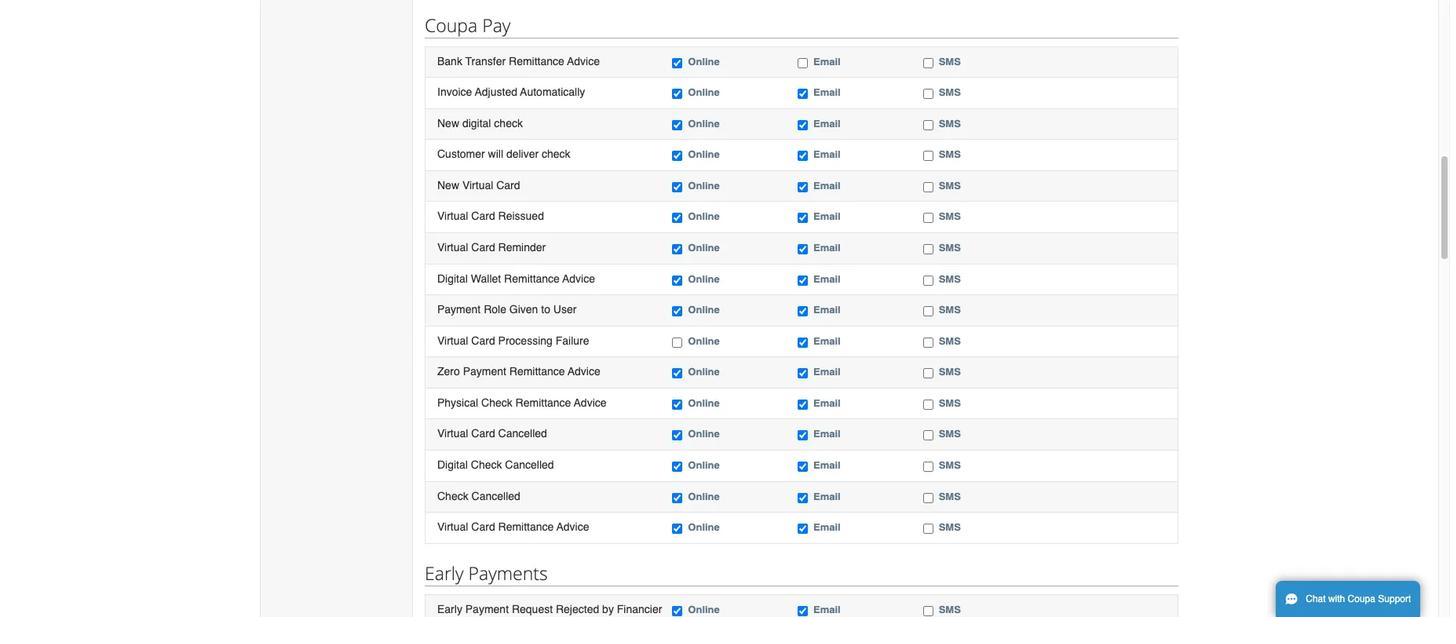 Task type: locate. For each thing, give the bounding box(es) containing it.
remittance up the payments
[[498, 521, 554, 533]]

16 sms from the top
[[939, 521, 961, 533]]

1 vertical spatial digital
[[437, 458, 468, 471]]

virtual up virtual card reissued
[[462, 179, 493, 191]]

virtual up zero
[[437, 334, 468, 347]]

2 email from the top
[[813, 87, 841, 98]]

card up wallet
[[471, 241, 495, 254]]

8 online from the top
[[688, 273, 720, 285]]

1 online from the top
[[688, 55, 720, 67]]

physical check remittance advice
[[437, 396, 607, 409]]

online for physical check remittance advice
[[688, 397, 720, 409]]

early for early payments
[[425, 560, 464, 585]]

cancelled down virtual card cancelled on the bottom of page
[[505, 458, 554, 471]]

5 online from the top
[[688, 180, 720, 191]]

online for customer will deliver check
[[688, 149, 720, 160]]

email for virtual card reissued
[[813, 211, 841, 223]]

7 sms from the top
[[939, 242, 961, 254]]

payment
[[437, 303, 481, 316], [463, 365, 506, 378], [465, 603, 509, 615]]

online for check cancelled
[[688, 490, 720, 502]]

wallet
[[471, 272, 501, 285]]

12 online from the top
[[688, 397, 720, 409]]

virtual down virtual card reissued
[[437, 241, 468, 254]]

virtual card reminder
[[437, 241, 546, 254]]

None checkbox
[[672, 58, 683, 68], [672, 120, 683, 130], [798, 120, 808, 130], [672, 151, 683, 161], [798, 151, 808, 161], [923, 151, 933, 161], [672, 182, 683, 192], [798, 182, 808, 192], [672, 213, 683, 223], [923, 213, 933, 223], [672, 244, 683, 254], [798, 244, 808, 254], [923, 275, 933, 285], [672, 306, 683, 317], [798, 306, 808, 317], [923, 306, 933, 317], [672, 337, 683, 348], [798, 337, 808, 348], [923, 337, 933, 348], [798, 400, 808, 410], [923, 400, 933, 410], [798, 431, 808, 441], [672, 462, 683, 472], [798, 462, 808, 472], [672, 493, 683, 503], [923, 493, 933, 503], [923, 524, 933, 534], [672, 606, 683, 616], [798, 606, 808, 616], [923, 606, 933, 616], [672, 58, 683, 68], [672, 120, 683, 130], [798, 120, 808, 130], [672, 151, 683, 161], [798, 151, 808, 161], [923, 151, 933, 161], [672, 182, 683, 192], [798, 182, 808, 192], [672, 213, 683, 223], [923, 213, 933, 223], [672, 244, 683, 254], [798, 244, 808, 254], [923, 275, 933, 285], [672, 306, 683, 317], [798, 306, 808, 317], [923, 306, 933, 317], [672, 337, 683, 348], [798, 337, 808, 348], [923, 337, 933, 348], [798, 400, 808, 410], [923, 400, 933, 410], [798, 431, 808, 441], [672, 462, 683, 472], [798, 462, 808, 472], [672, 493, 683, 503], [923, 493, 933, 503], [923, 524, 933, 534], [672, 606, 683, 616], [798, 606, 808, 616], [923, 606, 933, 616]]

early
[[425, 560, 464, 585], [437, 603, 462, 615]]

11 email from the top
[[813, 366, 841, 378]]

1 vertical spatial new
[[437, 179, 459, 191]]

remittance up automatically
[[509, 55, 564, 67]]

2 online from the top
[[688, 87, 720, 98]]

digital up the check cancelled
[[437, 458, 468, 471]]

coupa
[[425, 12, 478, 37], [1348, 594, 1376, 605]]

4 online from the top
[[688, 149, 720, 160]]

check down "invoice adjusted automatically"
[[494, 117, 523, 129]]

email for digital check cancelled
[[813, 459, 841, 471]]

1 horizontal spatial check
[[542, 148, 571, 160]]

check right deliver
[[542, 148, 571, 160]]

new down customer
[[437, 179, 459, 191]]

virtual card processing failure
[[437, 334, 589, 347]]

2 digital from the top
[[437, 458, 468, 471]]

17 online from the top
[[688, 604, 720, 615]]

virtual down the 'physical'
[[437, 427, 468, 440]]

remittance down zero payment remittance advice
[[516, 396, 571, 409]]

check up virtual card cancelled on the bottom of page
[[481, 396, 512, 409]]

14 email from the top
[[813, 459, 841, 471]]

card down the check cancelled
[[471, 521, 495, 533]]

new
[[437, 117, 459, 129], [437, 179, 459, 191]]

9 email from the top
[[813, 304, 841, 316]]

payment for zero
[[463, 365, 506, 378]]

check down digital check cancelled
[[437, 490, 469, 502]]

virtual for virtual card reissued
[[437, 210, 468, 223]]

remittance for card
[[498, 521, 554, 533]]

digital
[[437, 272, 468, 285], [437, 458, 468, 471]]

online for virtual card reissued
[[688, 211, 720, 223]]

13 sms from the top
[[939, 428, 961, 440]]

2 new from the top
[[437, 179, 459, 191]]

8 email from the top
[[813, 273, 841, 285]]

failure
[[556, 334, 589, 347]]

1 sms from the top
[[939, 55, 961, 67]]

support
[[1378, 594, 1411, 605]]

adjusted
[[475, 86, 517, 98]]

given
[[509, 303, 538, 316]]

new digital check
[[437, 117, 523, 129]]

email for bank transfer remittance advice
[[813, 55, 841, 67]]

digital for digital wallet remittance advice
[[437, 272, 468, 285]]

early left the payments
[[425, 560, 464, 585]]

early payments
[[425, 560, 548, 585]]

1 digital from the top
[[437, 272, 468, 285]]

cancelled down physical check remittance advice
[[498, 427, 547, 440]]

2 sms from the top
[[939, 87, 961, 98]]

11 online from the top
[[688, 366, 720, 378]]

virtual
[[462, 179, 493, 191], [437, 210, 468, 223], [437, 241, 468, 254], [437, 334, 468, 347], [437, 427, 468, 440], [437, 521, 468, 533]]

16 email from the top
[[813, 521, 841, 533]]

bank
[[437, 55, 462, 67]]

new virtual card
[[437, 179, 520, 191]]

1 horizontal spatial coupa
[[1348, 594, 1376, 605]]

card down role
[[471, 334, 495, 347]]

sms
[[939, 55, 961, 67], [939, 87, 961, 98], [939, 118, 961, 129], [939, 149, 961, 160], [939, 180, 961, 191], [939, 211, 961, 223], [939, 242, 961, 254], [939, 273, 961, 285], [939, 304, 961, 316], [939, 335, 961, 347], [939, 366, 961, 378], [939, 397, 961, 409], [939, 428, 961, 440], [939, 459, 961, 471], [939, 490, 961, 502], [939, 521, 961, 533], [939, 604, 961, 615]]

remittance up given
[[504, 272, 560, 285]]

sms for new digital check
[[939, 118, 961, 129]]

sms for bank transfer remittance advice
[[939, 55, 961, 67]]

3 email from the top
[[813, 118, 841, 129]]

automatically
[[520, 86, 585, 98]]

digital
[[462, 117, 491, 129]]

payment right zero
[[463, 365, 506, 378]]

10 email from the top
[[813, 335, 841, 347]]

9 sms from the top
[[939, 304, 961, 316]]

8 sms from the top
[[939, 273, 961, 285]]

coupa right with
[[1348, 594, 1376, 605]]

virtual for virtual card processing failure
[[437, 334, 468, 347]]

payment left role
[[437, 303, 481, 316]]

1 new from the top
[[437, 117, 459, 129]]

15 online from the top
[[688, 490, 720, 502]]

remittance down processing at left bottom
[[509, 365, 565, 378]]

13 email from the top
[[813, 428, 841, 440]]

0 horizontal spatial coupa
[[425, 12, 478, 37]]

6 email from the top
[[813, 211, 841, 223]]

0 horizontal spatial check
[[494, 117, 523, 129]]

1 vertical spatial check
[[471, 458, 502, 471]]

5 sms from the top
[[939, 180, 961, 191]]

invoice
[[437, 86, 472, 98]]

request
[[512, 603, 553, 615]]

email for payment role given to user
[[813, 304, 841, 316]]

14 sms from the top
[[939, 459, 961, 471]]

sms for customer will deliver check
[[939, 149, 961, 160]]

card down new virtual card
[[471, 210, 495, 223]]

check
[[494, 117, 523, 129], [542, 148, 571, 160]]

email
[[813, 55, 841, 67], [813, 87, 841, 98], [813, 118, 841, 129], [813, 149, 841, 160], [813, 180, 841, 191], [813, 211, 841, 223], [813, 242, 841, 254], [813, 273, 841, 285], [813, 304, 841, 316], [813, 335, 841, 347], [813, 366, 841, 378], [813, 397, 841, 409], [813, 428, 841, 440], [813, 459, 841, 471], [813, 490, 841, 502], [813, 521, 841, 533], [813, 604, 841, 615]]

16 online from the top
[[688, 521, 720, 533]]

7 online from the top
[[688, 242, 720, 254]]

check down virtual card cancelled on the bottom of page
[[471, 458, 502, 471]]

early for early payment request rejected by financier
[[437, 603, 462, 615]]

cancelled down digital check cancelled
[[472, 490, 520, 502]]

virtual down the check cancelled
[[437, 521, 468, 533]]

4 sms from the top
[[939, 149, 961, 160]]

15 sms from the top
[[939, 490, 961, 502]]

11 sms from the top
[[939, 366, 961, 378]]

coupa inside the chat with coupa support button
[[1348, 594, 1376, 605]]

advice
[[567, 55, 600, 67], [562, 272, 595, 285], [568, 365, 600, 378], [574, 396, 607, 409], [557, 521, 589, 533]]

zero
[[437, 365, 460, 378]]

13 online from the top
[[688, 428, 720, 440]]

3 online from the top
[[688, 118, 720, 129]]

card for processing
[[471, 334, 495, 347]]

1 vertical spatial payment
[[463, 365, 506, 378]]

9 online from the top
[[688, 304, 720, 316]]

sms for check cancelled
[[939, 490, 961, 502]]

online for digital check cancelled
[[688, 459, 720, 471]]

check
[[481, 396, 512, 409], [471, 458, 502, 471], [437, 490, 469, 502]]

0 vertical spatial new
[[437, 117, 459, 129]]

advice for bank transfer remittance advice
[[567, 55, 600, 67]]

17 email from the top
[[813, 604, 841, 615]]

1 vertical spatial early
[[437, 603, 462, 615]]

digital check cancelled
[[437, 458, 554, 471]]

6 online from the top
[[688, 211, 720, 223]]

early down early payments
[[437, 603, 462, 615]]

card
[[496, 179, 520, 191], [471, 210, 495, 223], [471, 241, 495, 254], [471, 334, 495, 347], [471, 427, 495, 440], [471, 521, 495, 533]]

chat
[[1306, 594, 1326, 605]]

sms for physical check remittance advice
[[939, 397, 961, 409]]

0 vertical spatial coupa
[[425, 12, 478, 37]]

online for new digital check
[[688, 118, 720, 129]]

virtual down new virtual card
[[437, 210, 468, 223]]

rejected
[[556, 603, 599, 615]]

physical
[[437, 396, 478, 409]]

remittance
[[509, 55, 564, 67], [504, 272, 560, 285], [509, 365, 565, 378], [516, 396, 571, 409], [498, 521, 554, 533]]

3 sms from the top
[[939, 118, 961, 129]]

0 vertical spatial digital
[[437, 272, 468, 285]]

email for new virtual card
[[813, 180, 841, 191]]

17 sms from the top
[[939, 604, 961, 615]]

0 vertical spatial early
[[425, 560, 464, 585]]

check for physical
[[481, 396, 512, 409]]

invoice adjusted automatically
[[437, 86, 585, 98]]

12 email from the top
[[813, 397, 841, 409]]

5 email from the top
[[813, 180, 841, 191]]

online for virtual card reminder
[[688, 242, 720, 254]]

pay
[[482, 12, 511, 37]]

2 vertical spatial check
[[437, 490, 469, 502]]

by
[[602, 603, 614, 615]]

email for invoice adjusted automatically
[[813, 87, 841, 98]]

1 vertical spatial coupa
[[1348, 594, 1376, 605]]

zero payment remittance advice
[[437, 365, 600, 378]]

new left digital
[[437, 117, 459, 129]]

2 vertical spatial payment
[[465, 603, 509, 615]]

6 sms from the top
[[939, 211, 961, 223]]

coupa pay
[[425, 12, 511, 37]]

online
[[688, 55, 720, 67], [688, 87, 720, 98], [688, 118, 720, 129], [688, 149, 720, 160], [688, 180, 720, 191], [688, 211, 720, 223], [688, 242, 720, 254], [688, 273, 720, 285], [688, 304, 720, 316], [688, 335, 720, 347], [688, 366, 720, 378], [688, 397, 720, 409], [688, 428, 720, 440], [688, 459, 720, 471], [688, 490, 720, 502], [688, 521, 720, 533], [688, 604, 720, 615]]

None checkbox
[[798, 58, 808, 68], [923, 58, 933, 68], [672, 89, 683, 99], [798, 89, 808, 99], [923, 89, 933, 99], [923, 120, 933, 130], [923, 182, 933, 192], [798, 213, 808, 223], [923, 244, 933, 254], [672, 275, 683, 285], [798, 275, 808, 285], [672, 368, 683, 379], [798, 368, 808, 379], [923, 368, 933, 379], [672, 400, 683, 410], [672, 431, 683, 441], [923, 431, 933, 441], [923, 462, 933, 472], [798, 493, 808, 503], [672, 524, 683, 534], [798, 524, 808, 534], [798, 58, 808, 68], [923, 58, 933, 68], [672, 89, 683, 99], [798, 89, 808, 99], [923, 89, 933, 99], [923, 120, 933, 130], [923, 182, 933, 192], [798, 213, 808, 223], [923, 244, 933, 254], [672, 275, 683, 285], [798, 275, 808, 285], [672, 368, 683, 379], [798, 368, 808, 379], [923, 368, 933, 379], [672, 400, 683, 410], [672, 431, 683, 441], [923, 431, 933, 441], [923, 462, 933, 472], [798, 493, 808, 503], [672, 524, 683, 534], [798, 524, 808, 534]]

cancelled
[[498, 427, 547, 440], [505, 458, 554, 471], [472, 490, 520, 502]]

10 sms from the top
[[939, 335, 961, 347]]

12 sms from the top
[[939, 397, 961, 409]]

online for digital wallet remittance advice
[[688, 273, 720, 285]]

14 online from the top
[[688, 459, 720, 471]]

online for virtual card processing failure
[[688, 335, 720, 347]]

1 vertical spatial cancelled
[[505, 458, 554, 471]]

email for early payment request rejected by financier
[[813, 604, 841, 615]]

payment down early payments
[[465, 603, 509, 615]]

4 email from the top
[[813, 149, 841, 160]]

card for reissued
[[471, 210, 495, 223]]

0 vertical spatial cancelled
[[498, 427, 547, 440]]

online for zero payment remittance advice
[[688, 366, 720, 378]]

user
[[553, 303, 577, 316]]

payment for early
[[465, 603, 509, 615]]

advice for zero payment remittance advice
[[568, 365, 600, 378]]

processing
[[498, 334, 553, 347]]

card for reminder
[[471, 241, 495, 254]]

will
[[488, 148, 503, 160]]

card up digital check cancelled
[[471, 427, 495, 440]]

1 email from the top
[[813, 55, 841, 67]]

payment role given to user
[[437, 303, 577, 316]]

7 email from the top
[[813, 242, 841, 254]]

digital left wallet
[[437, 272, 468, 285]]

virtual card remittance advice
[[437, 521, 589, 533]]

coupa up "bank"
[[425, 12, 478, 37]]

0 vertical spatial check
[[481, 396, 512, 409]]

10 online from the top
[[688, 335, 720, 347]]

reissued
[[498, 210, 544, 223]]

15 email from the top
[[813, 490, 841, 502]]

sms for digital wallet remittance advice
[[939, 273, 961, 285]]



Task type: describe. For each thing, give the bounding box(es) containing it.
customer
[[437, 148, 485, 160]]

reminder
[[498, 241, 546, 254]]

transfer
[[465, 55, 506, 67]]

email for virtual card reminder
[[813, 242, 841, 254]]

email for virtual card processing failure
[[813, 335, 841, 347]]

new for new digital check
[[437, 117, 459, 129]]

check cancelled
[[437, 490, 520, 502]]

email for virtual card cancelled
[[813, 428, 841, 440]]

remittance for transfer
[[509, 55, 564, 67]]

chat with coupa support
[[1306, 594, 1411, 605]]

sms for virtual card reissued
[[939, 211, 961, 223]]

email for customer will deliver check
[[813, 149, 841, 160]]

email for digital wallet remittance advice
[[813, 273, 841, 285]]

sms for digital check cancelled
[[939, 459, 961, 471]]

sms for zero payment remittance advice
[[939, 366, 961, 378]]

online for early payment request rejected by financier
[[688, 604, 720, 615]]

new for new virtual card
[[437, 179, 459, 191]]

virtual for virtual card cancelled
[[437, 427, 468, 440]]

online for payment role given to user
[[688, 304, 720, 316]]

email for new digital check
[[813, 118, 841, 129]]

card down customer will deliver check
[[496, 179, 520, 191]]

deliver
[[506, 148, 539, 160]]

sms for virtual card processing failure
[[939, 335, 961, 347]]

financier
[[617, 603, 662, 615]]

advice for physical check remittance advice
[[574, 396, 607, 409]]

digital wallet remittance advice
[[437, 272, 595, 285]]

check for digital
[[471, 458, 502, 471]]

card for remittance
[[471, 521, 495, 533]]

card for cancelled
[[471, 427, 495, 440]]

to
[[541, 303, 550, 316]]

email for physical check remittance advice
[[813, 397, 841, 409]]

sms for virtual card cancelled
[[939, 428, 961, 440]]

2 vertical spatial cancelled
[[472, 490, 520, 502]]

virtual card cancelled
[[437, 427, 547, 440]]

remittance for payment
[[509, 365, 565, 378]]

online for virtual card cancelled
[[688, 428, 720, 440]]

cancelled for virtual card cancelled
[[498, 427, 547, 440]]

virtual card reissued
[[437, 210, 544, 223]]

remittance for wallet
[[504, 272, 560, 285]]

chat with coupa support button
[[1276, 581, 1421, 617]]

role
[[484, 303, 506, 316]]

cancelled for digital check cancelled
[[505, 458, 554, 471]]

customer will deliver check
[[437, 148, 571, 160]]

remittance for check
[[516, 396, 571, 409]]

email for check cancelled
[[813, 490, 841, 502]]

bank transfer remittance advice
[[437, 55, 600, 67]]

email for virtual card remittance advice
[[813, 521, 841, 533]]

0 vertical spatial payment
[[437, 303, 481, 316]]

sms for invoice adjusted automatically
[[939, 87, 961, 98]]

early payment request rejected by financier
[[437, 603, 662, 615]]

sms for early payment request rejected by financier
[[939, 604, 961, 615]]

online for virtual card remittance advice
[[688, 521, 720, 533]]

online for bank transfer remittance advice
[[688, 55, 720, 67]]

1 vertical spatial check
[[542, 148, 571, 160]]

advice for digital wallet remittance advice
[[562, 272, 595, 285]]

sms for new virtual card
[[939, 180, 961, 191]]

digital for digital check cancelled
[[437, 458, 468, 471]]

virtual for virtual card reminder
[[437, 241, 468, 254]]

online for new virtual card
[[688, 180, 720, 191]]

with
[[1328, 594, 1345, 605]]

sms for virtual card remittance advice
[[939, 521, 961, 533]]

virtual for virtual card remittance advice
[[437, 521, 468, 533]]

online for invoice adjusted automatically
[[688, 87, 720, 98]]

payments
[[468, 560, 548, 585]]

sms for payment role given to user
[[939, 304, 961, 316]]

advice for virtual card remittance advice
[[557, 521, 589, 533]]

0 vertical spatial check
[[494, 117, 523, 129]]

email for zero payment remittance advice
[[813, 366, 841, 378]]

sms for virtual card reminder
[[939, 242, 961, 254]]



Task type: vqa. For each thing, say whether or not it's contained in the screenshot.
Manage legal entities link
no



